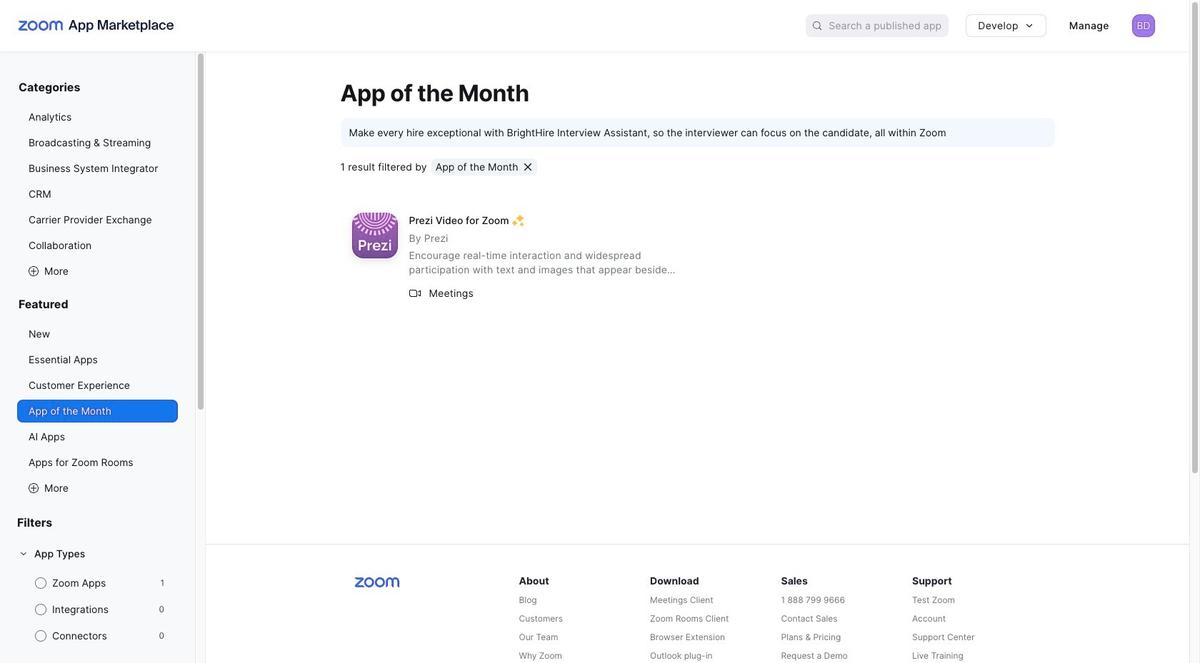 Task type: vqa. For each thing, say whether or not it's contained in the screenshot.
banner
yes



Task type: describe. For each thing, give the bounding box(es) containing it.
Search text field
[[829, 15, 949, 36]]

search a published app element
[[806, 14, 949, 37]]



Task type: locate. For each thing, give the bounding box(es) containing it.
current user is barb dwyer element
[[1133, 14, 1155, 37]]

banner
[[0, 0, 1190, 51]]



